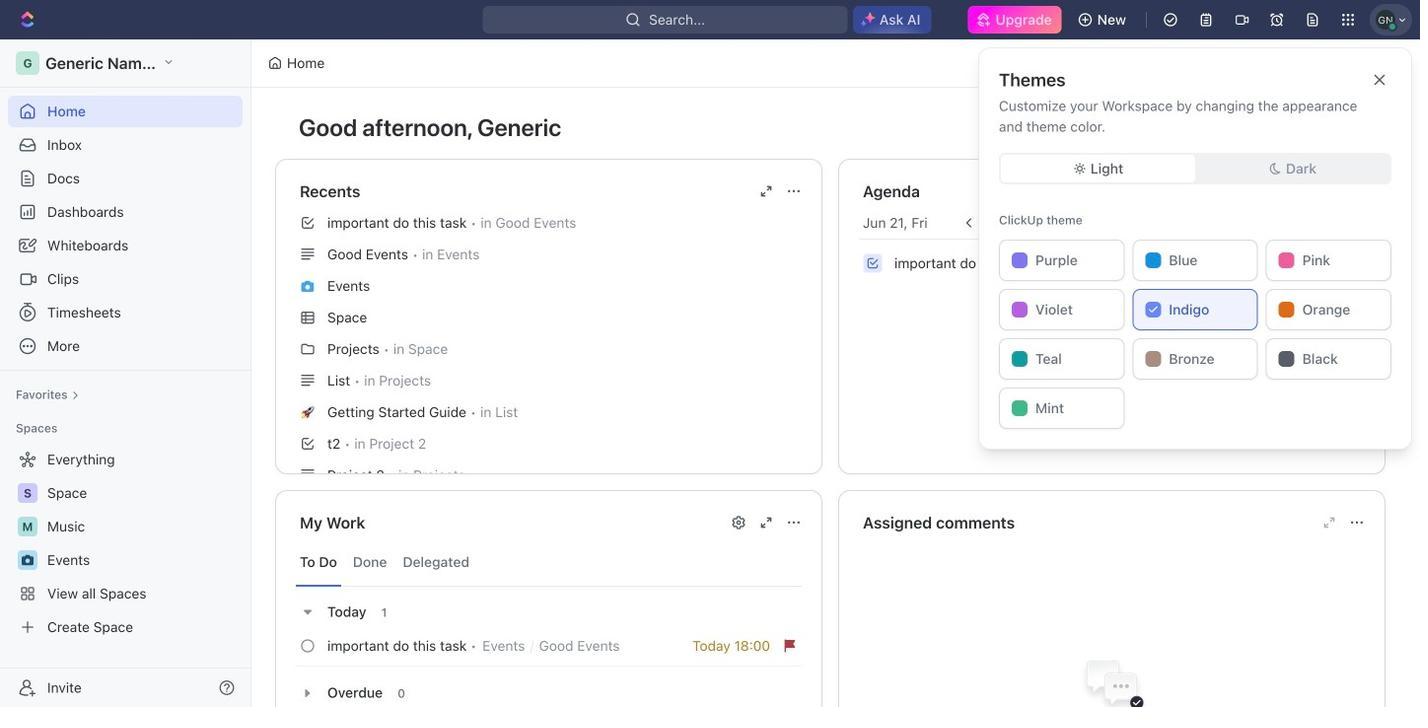 Task type: vqa. For each thing, say whether or not it's contained in the screenshot.
Color mode group
yes



Task type: describe. For each thing, give the bounding box(es) containing it.
camera image
[[301, 280, 314, 293]]

tree inside sidebar navigation
[[8, 444, 243, 643]]

sidebar navigation
[[0, 39, 252, 707]]

color mode group
[[999, 153, 1392, 184]]



Task type: locate. For each thing, give the bounding box(es) containing it.
tab list
[[296, 539, 802, 587]]

tree
[[8, 444, 243, 643]]



